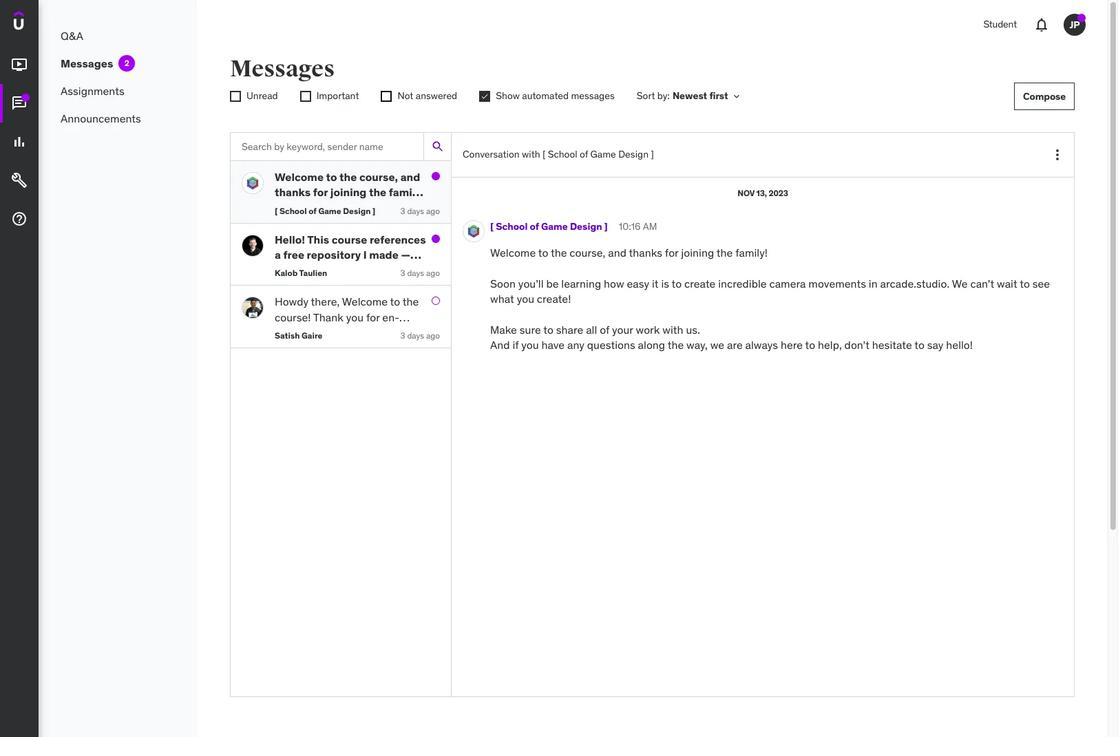 Task type: vqa. For each thing, say whether or not it's contained in the screenshot.
[ School of Game Design ]'s days
yes



Task type: locate. For each thing, give the bounding box(es) containing it.
2 3 days ago from the top
[[400, 268, 440, 278]]

0 vertical spatial medium image
[[11, 57, 28, 73]]

we
[[952, 277, 968, 290]]

ago for kalob taulien
[[426, 268, 440, 278]]

days
[[407, 206, 424, 216], [407, 268, 424, 278], [407, 330, 424, 341]]

[ up welcome
[[490, 221, 494, 233]]

soon
[[490, 277, 516, 290]]

ago
[[426, 206, 440, 216], [426, 268, 440, 278], [426, 330, 440, 341]]

see
[[1033, 277, 1050, 290]]

you down the you'll
[[517, 292, 534, 306]]

1 horizontal spatial with
[[663, 323, 684, 337]]

1 medium image from the top
[[11, 95, 28, 112]]

conversation
[[463, 148, 520, 161]]

2 vertical spatial game
[[541, 221, 568, 233]]

2 horizontal spatial ]
[[651, 148, 654, 161]]

xsmall image for important
[[300, 91, 311, 102]]

3 ago from the top
[[426, 330, 440, 341]]

automated
[[522, 90, 569, 102]]

3 medium image from the top
[[11, 211, 28, 227]]

days for [ school of game design ]
[[407, 206, 424, 216]]

1 xsmall image from the left
[[731, 91, 742, 102]]

1 horizontal spatial [ school of game design ]
[[490, 221, 608, 233]]

3 3 days ago from the top
[[400, 330, 440, 341]]

0 horizontal spatial [ school of game design ]
[[275, 206, 376, 216]]

game down search by keyword, sender name text field
[[318, 206, 341, 216]]

1 vertical spatial medium image
[[11, 134, 28, 150]]

2 vertical spatial ago
[[426, 330, 440, 341]]

4 xsmall image from the left
[[381, 91, 392, 102]]

0 vertical spatial [ school of game design ]
[[275, 206, 376, 216]]

1 vertical spatial game
[[318, 206, 341, 216]]

nov
[[738, 188, 755, 198]]

ago for [ school of game design ]
[[426, 206, 440, 216]]

1 horizontal spatial school
[[496, 221, 528, 233]]

work
[[636, 323, 660, 337]]

movements
[[809, 277, 866, 290]]

q&a link
[[39, 22, 197, 50]]

conversation with [ school of game design ]
[[463, 148, 654, 161]]

you inside soon you'll be learning how easy it is to create incredible camera movements in arcade.studio. we can't wait to see what you create!
[[517, 292, 534, 306]]

0 horizontal spatial school
[[280, 206, 307, 216]]

game down messages
[[591, 148, 616, 161]]

0 vertical spatial school
[[548, 148, 578, 161]]

arcade.studio.
[[880, 277, 950, 290]]

to
[[538, 246, 548, 260], [672, 277, 682, 290], [1020, 277, 1030, 290], [544, 323, 554, 337], [805, 338, 815, 352], [915, 338, 925, 352]]

to left see
[[1020, 277, 1030, 290]]

2 vertical spatial ]
[[604, 221, 608, 233]]

3 days ago for [ school of game design ]
[[400, 206, 440, 216]]

1 3 from the top
[[400, 206, 405, 216]]

all
[[586, 323, 597, 337]]

school down show automated messages
[[548, 148, 578, 161]]

2 vertical spatial design
[[570, 221, 602, 233]]

2 vertical spatial 3
[[400, 330, 405, 341]]

jp
[[1070, 18, 1080, 31]]

2 vertical spatial 3 days ago
[[400, 330, 440, 341]]

1 vertical spatial 3
[[400, 268, 405, 278]]

sure
[[520, 323, 541, 337]]

it
[[652, 277, 659, 290]]

0 horizontal spatial [
[[275, 206, 278, 216]]

3 3 from the top
[[400, 330, 405, 341]]

how
[[604, 277, 624, 290]]

unread
[[247, 90, 278, 102]]

3
[[400, 206, 405, 216], [400, 268, 405, 278], [400, 330, 405, 341]]

school up welcome
[[496, 221, 528, 233]]

2023
[[769, 188, 788, 198]]

xsmall image left "not"
[[381, 91, 392, 102]]

of down messages
[[580, 148, 588, 161]]

design
[[618, 148, 649, 161], [343, 206, 371, 216], [570, 221, 602, 233]]

to right is
[[672, 277, 682, 290]]

1 vertical spatial ]
[[373, 206, 376, 216]]

first
[[710, 90, 728, 102]]

0 vertical spatial game
[[591, 148, 616, 161]]

of inside 'make sure to share all of your work with us. and if you have any questions along the way, we are always here to help, don't hesitate to say hello!'
[[600, 323, 609, 337]]

udemy image
[[14, 11, 76, 35]]

1 vertical spatial ago
[[426, 268, 440, 278]]

0 vertical spatial days
[[407, 206, 424, 216]]

2 vertical spatial medium image
[[11, 211, 28, 227]]

1 vertical spatial [ school of game design ]
[[490, 221, 608, 233]]

always
[[745, 338, 778, 352]]

2 ago from the top
[[426, 268, 440, 278]]

[ school of game design ] up welcome
[[490, 221, 608, 233]]

announcements link
[[39, 105, 197, 132]]

xsmall image
[[731, 91, 742, 102], [230, 91, 241, 102], [300, 91, 311, 102], [381, 91, 392, 102], [479, 91, 490, 102]]

messages up assignments
[[61, 56, 113, 70]]

1 vertical spatial days
[[407, 268, 424, 278]]

1 vertical spatial 3 days ago
[[400, 268, 440, 278]]

school
[[548, 148, 578, 161], [280, 206, 307, 216], [496, 221, 528, 233]]

the down [ school of game design ] link
[[551, 246, 567, 260]]

2 3 from the top
[[400, 268, 405, 278]]

2 days from the top
[[407, 268, 424, 278]]

3 days ago
[[400, 206, 440, 216], [400, 268, 440, 278], [400, 330, 440, 341]]

of
[[580, 148, 588, 161], [309, 206, 317, 216], [530, 221, 539, 233], [600, 323, 609, 337]]

[ school of game design ] up taulien
[[275, 206, 376, 216]]

create!
[[537, 292, 571, 306]]

0 vertical spatial you
[[517, 292, 534, 306]]

taulien
[[299, 268, 327, 278]]

school up kalob at the top left
[[280, 206, 307, 216]]

0 vertical spatial [
[[543, 148, 546, 161]]

gaire
[[302, 330, 323, 341]]

2 vertical spatial school
[[496, 221, 528, 233]]

2 horizontal spatial design
[[618, 148, 649, 161]]

game up be
[[541, 221, 568, 233]]

along
[[638, 338, 665, 352]]

not answered
[[398, 90, 457, 102]]

you
[[517, 292, 534, 306], [521, 338, 539, 352]]

course,
[[570, 246, 606, 260]]

xsmall image left important
[[300, 91, 311, 102]]

[ up kalob at the top left
[[275, 206, 278, 216]]

game
[[591, 148, 616, 161], [318, 206, 341, 216], [541, 221, 568, 233]]

you right the "if" on the top of page
[[521, 338, 539, 352]]

2 horizontal spatial the
[[717, 246, 733, 260]]

satish gaire
[[275, 330, 323, 341]]

2 vertical spatial days
[[407, 330, 424, 341]]

2 horizontal spatial school
[[548, 148, 578, 161]]

joining
[[681, 246, 714, 260]]

of right the all
[[600, 323, 609, 337]]

1 vertical spatial medium image
[[11, 172, 28, 189]]

the left the way,
[[668, 338, 684, 352]]

1 horizontal spatial the
[[668, 338, 684, 352]]

medium image
[[11, 57, 28, 73], [11, 134, 28, 150]]

[ right conversation at the top left of the page
[[543, 148, 546, 161]]

0 vertical spatial 3
[[400, 206, 405, 216]]

1 medium image from the top
[[11, 57, 28, 73]]

any
[[567, 338, 585, 352]]

you'll
[[518, 277, 544, 290]]

in
[[869, 277, 878, 290]]

3 xsmall image from the left
[[300, 91, 311, 102]]

create
[[685, 277, 716, 290]]

3 for satish gaire
[[400, 330, 405, 341]]

be
[[546, 277, 559, 290]]

your
[[612, 323, 633, 337]]

3 for [ school of game design ]
[[400, 206, 405, 216]]

student
[[984, 18, 1017, 30]]

conversation actions image
[[1049, 147, 1066, 163]]

1 horizontal spatial ]
[[604, 221, 608, 233]]

1 ago from the top
[[426, 206, 440, 216]]

xsmall image left unread
[[230, 91, 241, 102]]

xsmall image right first at the top
[[731, 91, 742, 102]]

0 vertical spatial ago
[[426, 206, 440, 216]]

show automated messages
[[496, 90, 615, 102]]

5 xsmall image from the left
[[479, 91, 490, 102]]

compose
[[1023, 90, 1066, 102]]

[
[[543, 148, 546, 161], [275, 206, 278, 216], [490, 221, 494, 233]]

xsmall image for unread
[[230, 91, 241, 102]]

kalob taulien
[[275, 268, 327, 278]]

student link
[[975, 8, 1025, 41]]

xsmall image left the show
[[479, 91, 490, 102]]

thanks
[[629, 246, 662, 260]]

0 vertical spatial 3 days ago
[[400, 206, 440, 216]]

medium image
[[11, 95, 28, 112], [11, 172, 28, 189], [11, 211, 28, 227]]

hello!
[[946, 338, 973, 352]]

2 horizontal spatial [
[[543, 148, 546, 161]]

1 3 days ago from the top
[[400, 206, 440, 216]]

[ school of game design ] link
[[490, 221, 608, 234]]

with right conversation at the top left of the page
[[522, 148, 540, 161]]

to down [ school of game design ] link
[[538, 246, 548, 260]]

2 xsmall image from the left
[[230, 91, 241, 102]]

1 vertical spatial with
[[663, 323, 684, 337]]

10:16 am
[[619, 221, 657, 233]]

1 vertical spatial design
[[343, 206, 371, 216]]

messages up unread
[[230, 54, 335, 83]]

the left family!
[[717, 246, 733, 260]]

3 days from the top
[[407, 330, 424, 341]]

1 days from the top
[[407, 206, 424, 216]]

0 vertical spatial medium image
[[11, 95, 28, 112]]

1 horizontal spatial [
[[490, 221, 494, 233]]

0 horizontal spatial with
[[522, 148, 540, 161]]

0 horizontal spatial ]
[[373, 206, 376, 216]]

messages
[[571, 90, 615, 102]]

hesitate
[[872, 338, 912, 352]]

1 horizontal spatial messages
[[230, 54, 335, 83]]

with left us.
[[663, 323, 684, 337]]

0 vertical spatial ]
[[651, 148, 654, 161]]

1 vertical spatial you
[[521, 338, 539, 352]]



Task type: describe. For each thing, give the bounding box(es) containing it.
what
[[490, 292, 514, 306]]

wait
[[997, 277, 1018, 290]]

2 horizontal spatial game
[[591, 148, 616, 161]]

we
[[710, 338, 724, 352]]

2 medium image from the top
[[11, 134, 28, 150]]

days for kalob taulien
[[407, 268, 424, 278]]

kalob
[[275, 268, 298, 278]]

3 days ago for satish gaire
[[400, 330, 440, 341]]

can't
[[971, 277, 995, 290]]

compose link
[[1014, 83, 1075, 110]]

3 days ago for kalob taulien
[[400, 268, 440, 278]]

notifications image
[[1034, 17, 1050, 33]]

Search by keyword, sender name text field
[[231, 133, 423, 160]]

to right here
[[805, 338, 815, 352]]

say
[[927, 338, 944, 352]]

ago for satish gaire
[[426, 330, 440, 341]]

incredible
[[718, 277, 767, 290]]

2 medium image from the top
[[11, 172, 28, 189]]

satish
[[275, 330, 300, 341]]

announcements
[[61, 111, 141, 125]]

here
[[781, 338, 803, 352]]

for
[[665, 246, 679, 260]]

1 horizontal spatial design
[[570, 221, 602, 233]]

family!
[[736, 246, 768, 260]]

1 vertical spatial school
[[280, 206, 307, 216]]

newest
[[673, 90, 707, 102]]

nov 13, 2023
[[738, 188, 788, 198]]

with inside 'make sure to share all of your work with us. and if you have any questions along the way, we are always here to help, don't hesitate to say hello!'
[[663, 323, 684, 337]]

0 horizontal spatial messages
[[61, 56, 113, 70]]

important
[[317, 90, 359, 102]]

you have alerts image
[[1078, 14, 1086, 22]]

q&a
[[61, 29, 83, 43]]

the inside 'make sure to share all of your work with us. and if you have any questions along the way, we are always here to help, don't hesitate to say hello!'
[[668, 338, 684, 352]]

0 vertical spatial design
[[618, 148, 649, 161]]

if
[[513, 338, 519, 352]]

assignments
[[61, 84, 125, 98]]

jp link
[[1058, 8, 1091, 41]]

to up have
[[544, 323, 554, 337]]

10:16
[[619, 221, 641, 233]]

to left say
[[915, 338, 925, 352]]

welcome to the course, and thanks for joining the family!
[[490, 246, 771, 260]]

13,
[[756, 188, 767, 198]]

xsmall image for show automated messages
[[479, 91, 490, 102]]

1 horizontal spatial game
[[541, 221, 568, 233]]

of up taulien
[[309, 206, 317, 216]]

2
[[124, 58, 129, 68]]

sort by: newest first
[[637, 90, 728, 102]]

answered
[[416, 90, 457, 102]]

assignments link
[[39, 77, 197, 105]]

is
[[661, 277, 669, 290]]

by:
[[657, 90, 670, 102]]

show
[[496, 90, 520, 102]]

are
[[727, 338, 743, 352]]

am
[[643, 221, 657, 233]]

you inside 'make sure to share all of your work with us. and if you have any questions along the way, we are always here to help, don't hesitate to say hello!'
[[521, 338, 539, 352]]

way,
[[687, 338, 708, 352]]

learning
[[561, 277, 601, 290]]

easy
[[627, 277, 649, 290]]

welcome
[[490, 246, 536, 260]]

help,
[[818, 338, 842, 352]]

have
[[542, 338, 565, 352]]

share
[[556, 323, 583, 337]]

search image
[[431, 140, 444, 154]]

0 vertical spatial with
[[522, 148, 540, 161]]

2 vertical spatial [
[[490, 221, 494, 233]]

make
[[490, 323, 517, 337]]

1 vertical spatial [
[[275, 206, 278, 216]]

0 horizontal spatial design
[[343, 206, 371, 216]]

questions
[[587, 338, 635, 352]]

and
[[608, 246, 627, 260]]

make sure to share all of your work with us. and if you have any questions along the way, we are always here to help, don't hesitate to say hello!
[[490, 323, 973, 352]]

3 for kalob taulien
[[400, 268, 405, 278]]

sort
[[637, 90, 655, 102]]

us.
[[686, 323, 700, 337]]

and
[[490, 338, 510, 352]]

camera
[[769, 277, 806, 290]]

not
[[398, 90, 413, 102]]

soon you'll be learning how easy it is to create incredible camera movements in arcade.studio. we can't wait to see what you create!
[[490, 277, 1053, 306]]

xsmall image for not answered
[[381, 91, 392, 102]]

days for satish gaire
[[407, 330, 424, 341]]

0 horizontal spatial the
[[551, 246, 567, 260]]

of up welcome
[[530, 221, 539, 233]]

0 horizontal spatial game
[[318, 206, 341, 216]]

don't
[[845, 338, 870, 352]]



